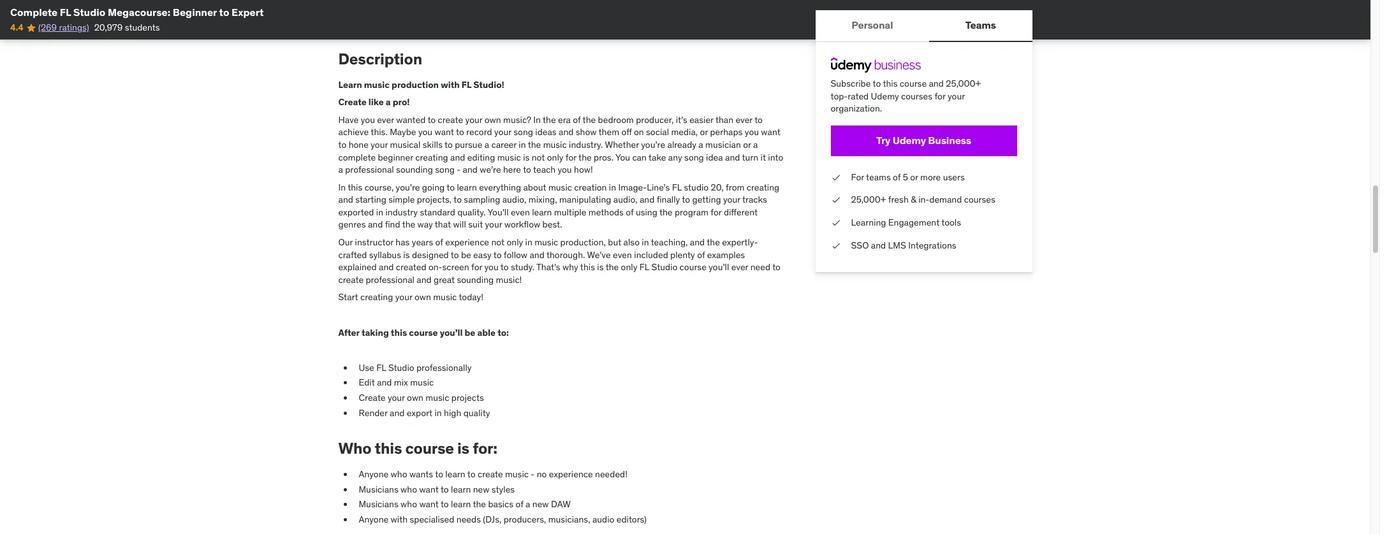 Task type: describe. For each thing, give the bounding box(es) containing it.
a right already
[[699, 139, 704, 151]]

- inside the anyone who wants to learn to create music - no experience needed! musicians who want to learn new styles musicians who want to learn the basics of a new daw anyone with specialised needs (djs, producers, musicians, audio editors)
[[531, 469, 535, 480]]

with inside the anyone who wants to learn to create music - no experience needed! musicians who want to learn new styles musicians who want to learn the basics of a new daw anyone with specialised needs (djs, producers, musicians, audio editors)
[[391, 514, 408, 526]]

1 musicians from the top
[[359, 484, 399, 496]]

0 horizontal spatial 25,000+
[[852, 194, 887, 206]]

0 horizontal spatial new
[[473, 484, 490, 496]]

idea
[[706, 152, 723, 163]]

lms
[[889, 240, 907, 251]]

0 vertical spatial professional
[[345, 164, 394, 176]]

1 vertical spatial you'll
[[440, 327, 463, 339]]

create inside the anyone who wants to learn to create music - no experience needed! musicians who want to learn new styles musicians who want to learn the basics of a new daw anyone with specialised needs (djs, producers, musicians, audio editors)
[[478, 469, 503, 480]]

and right sso
[[872, 240, 886, 251]]

music up high on the left of the page
[[426, 392, 449, 404]]

and left mix
[[377, 377, 392, 389]]

fl inside use fl studio professionally edit and mix music create your own music projects render and export in high quality
[[377, 362, 386, 374]]

engagement
[[889, 217, 940, 228]]

and down the pursue
[[451, 152, 465, 163]]

you'll inside the learn music production with fl studio! create like a pro! have you ever wanted to create your own music? in the era of the bedroom producer, it's easier than ever to achieve this. maybe you want to record your song ideas and show them off on social media, or perhaps you want to hone your musical skills to pursue a career in the music industry. whether you're already a musician or a complete beginner creating and editing music is not only for the pros. you can take any song idea and turn it into a professional sounding song - and we're here to teach you how! in this course, you're going to learn everything about music creation in image-line's fl studio 20, from creating and starting simple projects, to sampling audio, mixing, manipulating audio, and finally to getting your tracks exported in industry standard quality. you'll even learn multiple methods of using the program for different genres and find the way that will suit your workflow best. our instructor has years of experience not only in music production, but also in teaching, and the expertly- crafted syllabus is designed to be easy to follow and thorough. we've even included plenty of examples explained and created on-screen for you to study. that's why this is the only fl studio course you'll ever need to create professional and great sounding music! start creating your own music today!
[[709, 262, 730, 273]]

methods
[[589, 207, 624, 218]]

music up mixing,
[[549, 182, 572, 193]]

creation
[[575, 182, 607, 193]]

of up designed
[[436, 237, 443, 248]]

0 horizontal spatial sounding
[[396, 164, 433, 176]]

of inside the anyone who wants to learn to create music - no experience needed! musicians who want to learn new styles musicians who want to learn the basics of a new daw anyone with specialised needs (djs, producers, musicians, audio editors)
[[516, 499, 524, 511]]

going
[[422, 182, 445, 193]]

musicians,
[[549, 514, 591, 526]]

the down the "industry" on the left top of page
[[402, 219, 416, 231]]

sso and lms integrations
[[852, 240, 957, 251]]

xsmall image for learning
[[831, 217, 841, 229]]

a up "turn"
[[754, 139, 758, 151]]

your up career
[[495, 127, 512, 138]]

projects,
[[417, 194, 452, 206]]

wanted
[[396, 114, 426, 126]]

this right taking
[[391, 327, 407, 339]]

1 horizontal spatial or
[[743, 139, 751, 151]]

music inside the anyone who wants to learn to create music - no experience needed! musicians who want to learn new styles musicians who want to learn the basics of a new daw anyone with specialised needs (djs, producers, musicians, audio editors)
[[505, 469, 529, 480]]

in up included
[[642, 237, 649, 248]]

you left how!
[[558, 164, 572, 176]]

studio inside the learn music production with fl studio! create like a pro! have you ever wanted to create your own music? in the era of the bedroom producer, it's easier than ever to achieve this. maybe you want to record your song ideas and show them off on social media, or perhaps you want to hone your musical skills to pursue a career in the music industry. whether you're already a musician or a complete beginner creating and editing music is not only for the pros. you can take any song idea and turn it into a professional sounding song - and we're here to teach you how! in this course, you're going to learn everything about music creation in image-line's fl studio 20, from creating and starting simple projects, to sampling audio, mixing, manipulating audio, and finally to getting your tracks exported in industry standard quality. you'll even learn multiple methods of using the program for different genres and find the way that will suit your workflow best. our instructor has years of experience not only in music production, but also in teaching, and the expertly- crafted syllabus is designed to be easy to follow and thorough. we've even included plenty of examples explained and created on-screen for you to study. that's why this is the only fl studio course you'll ever need to create professional and great sounding music! start creating your own music today!
[[652, 262, 678, 273]]

your inside use fl studio professionally edit and mix music create your own music projects render and export in high quality
[[388, 392, 405, 404]]

like
[[369, 96, 384, 108]]

2 musicians from the top
[[359, 499, 399, 511]]

fl up finally on the left
[[672, 182, 682, 193]]

teach
[[533, 164, 556, 176]]

0 horizontal spatial creating
[[360, 292, 393, 303]]

this.
[[371, 127, 388, 138]]

and up exported
[[339, 194, 353, 206]]

and left the export
[[390, 407, 405, 419]]

learning engagement tools
[[852, 217, 962, 228]]

own inside use fl studio professionally edit and mix music create your own music projects render and export in high quality
[[407, 392, 424, 404]]

mixing,
[[529, 194, 557, 206]]

learn music production with fl studio! create like a pro! have you ever wanted to create your own music? in the era of the bedroom producer, it's easier than ever to achieve this. maybe you want to record your song ideas and show them off on social media, or perhaps you want to hone your musical skills to pursue a career in the music industry. whether you're already a musician or a complete beginner creating and editing music is not only for the pros. you can take any song idea and turn it into a professional sounding song - and we're here to teach you how! in this course, you're going to learn everything about music creation in image-line's fl studio 20, from creating and starting simple projects, to sampling audio, mixing, manipulating audio, and finally to getting your tracks exported in industry standard quality. you'll even learn multiple methods of using the program for different genres and find the way that will suit your workflow best. our instructor has years of experience not only in music production, but also in teaching, and the expertly- crafted syllabus is designed to be easy to follow and thorough. we've even included plenty of examples explained and created on-screen for you to study. that's why this is the only fl studio course you'll ever need to create professional and great sounding music! start creating your own music today!
[[339, 79, 784, 303]]

for down getting at the top of the page
[[711, 207, 722, 218]]

1 horizontal spatial only
[[547, 152, 564, 163]]

is down the has
[[403, 249, 410, 261]]

created
[[396, 262, 427, 273]]

a down complete
[[339, 164, 343, 176]]

studio for complete fl studio megacourse: beginner to expert
[[73, 6, 106, 19]]

ideas
[[536, 127, 557, 138]]

that
[[435, 219, 451, 231]]

instructor
[[355, 237, 394, 248]]

taking
[[362, 327, 389, 339]]

included
[[634, 249, 669, 261]]

start
[[339, 292, 358, 303]]

5
[[903, 172, 909, 183]]

and down musician at the top of page
[[726, 152, 740, 163]]

personal
[[852, 19, 894, 32]]

pro!
[[393, 96, 410, 108]]

tracks
[[743, 194, 767, 206]]

be inside the learn music production with fl studio! create like a pro! have you ever wanted to create your own music? in the era of the bedroom producer, it's easier than ever to achieve this. maybe you want to record your song ideas and show them off on social media, or perhaps you want to hone your musical skills to pursue a career in the music industry. whether you're already a musician or a complete beginner creating and editing music is not only for the pros. you can take any song idea and turn it into a professional sounding song - and we're here to teach you how! in this course, you're going to learn everything about music creation in image-line's fl studio 20, from creating and starting simple projects, to sampling audio, mixing, manipulating audio, and finally to getting your tracks exported in industry standard quality. you'll even learn multiple methods of using the program for different genres and find the way that will suit your workflow best. our instructor has years of experience not only in music production, but also in teaching, and the expertly- crafted syllabus is designed to be easy to follow and thorough. we've even included plenty of examples explained and created on-screen for you to study. that's why this is the only fl studio course you'll ever need to create professional and great sounding music! start creating your own music today!
[[461, 249, 471, 261]]

0 horizontal spatial or
[[700, 127, 708, 138]]

a up editing
[[485, 139, 489, 151]]

music?
[[503, 114, 532, 126]]

0 vertical spatial even
[[511, 207, 530, 218]]

music up like
[[364, 79, 390, 90]]

finally
[[657, 194, 680, 206]]

use
[[359, 362, 374, 374]]

how!
[[574, 164, 593, 176]]

experience inside the learn music production with fl studio! create like a pro! have you ever wanted to create your own music? in the era of the bedroom producer, it's easier than ever to achieve this. maybe you want to record your song ideas and show them off on social media, or perhaps you want to hone your musical skills to pursue a career in the music industry. whether you're already a musician or a complete beginner creating and editing music is not only for the pros. you can take any song idea and turn it into a professional sounding song - and we're here to teach you how! in this course, you're going to learn everything about music creation in image-line's fl studio 20, from creating and starting simple projects, to sampling audio, mixing, manipulating audio, and finally to getting your tracks exported in industry standard quality. you'll even learn multiple methods of using the program for different genres and find the way that will suit your workflow best. our instructor has years of experience not only in music production, but also in teaching, and the expertly- crafted syllabus is designed to be easy to follow and thorough. we've even included plenty of examples explained and created on-screen for you to study. that's why this is the only fl studio course you'll ever need to create professional and great sounding music! start creating your own music today!
[[446, 237, 489, 248]]

25,000+ inside subscribe to this course and 25,000+ top‑rated udemy courses for your organization.
[[946, 78, 981, 89]]

more
[[921, 172, 941, 183]]

your down you'll
[[485, 219, 502, 231]]

is down we've
[[597, 262, 604, 273]]

personal button
[[816, 10, 930, 41]]

- inside the learn music production with fl studio! create like a pro! have you ever wanted to create your own music? in the era of the bedroom producer, it's easier than ever to achieve this. maybe you want to record your song ideas and show them off on social media, or perhaps you want to hone your musical skills to pursue a career in the music industry. whether you're already a musician or a complete beginner creating and editing music is not only for the pros. you can take any song idea and turn it into a professional sounding song - and we're here to teach you how! in this course, you're going to learn everything about music creation in image-line's fl studio 20, from creating and starting simple projects, to sampling audio, mixing, manipulating audio, and finally to getting your tracks exported in industry standard quality. you'll even learn multiple methods of using the program for different genres and find the way that will suit your workflow best. our instructor has years of experience not only in music production, but also in teaching, and the expertly- crafted syllabus is designed to be easy to follow and thorough. we've even included plenty of examples explained and created on-screen for you to study. that's why this is the only fl studio course you'll ever need to create professional and great sounding music! start creating your own music today!
[[457, 164, 461, 176]]

that's
[[537, 262, 561, 273]]

in up follow
[[526, 237, 533, 248]]

the up the ideas
[[543, 114, 556, 126]]

multiple
[[554, 207, 587, 218]]

it's
[[676, 114, 688, 126]]

tools
[[942, 217, 962, 228]]

render
[[359, 407, 388, 419]]

0 vertical spatial in
[[534, 114, 541, 126]]

whether
[[605, 139, 639, 151]]

and up using
[[640, 194, 655, 206]]

crafted
[[339, 249, 367, 261]]

1 vertical spatial sounding
[[457, 274, 494, 286]]

(269 ratings)
[[38, 22, 89, 33]]

2 horizontal spatial only
[[621, 262, 638, 273]]

designed
[[412, 249, 449, 261]]

1 vertical spatial udemy
[[893, 134, 927, 147]]

the down industry.
[[579, 152, 592, 163]]

course,
[[365, 182, 394, 193]]

beginner
[[378, 152, 413, 163]]

students
[[125, 22, 160, 33]]

for down easy
[[472, 262, 483, 273]]

0 vertical spatial create
[[438, 114, 463, 126]]

course up professionally
[[409, 327, 438, 339]]

in right career
[[519, 139, 526, 151]]

1 vertical spatial be
[[465, 327, 476, 339]]

xsmall image for sso
[[831, 240, 841, 252]]

today!
[[459, 292, 484, 303]]

music down great
[[433, 292, 457, 303]]

about
[[524, 182, 547, 193]]

want up into
[[762, 127, 781, 138]]

genres
[[339, 219, 366, 231]]

easier
[[690, 114, 714, 126]]

after
[[339, 327, 360, 339]]

complete
[[10, 6, 58, 19]]

you up the skills
[[419, 127, 433, 138]]

styles
[[492, 484, 515, 496]]

a right like
[[386, 96, 391, 108]]

is up 'about'
[[523, 152, 530, 163]]

music down best.
[[535, 237, 559, 248]]

ever right than
[[736, 114, 753, 126]]

20,
[[711, 182, 724, 193]]

wants
[[410, 469, 433, 480]]

teams
[[867, 172, 891, 183]]

courses inside subscribe to this course and 25,000+ top‑rated udemy courses for your organization.
[[902, 90, 933, 102]]

ever up this.
[[377, 114, 394, 126]]

fl up (269 ratings)
[[60, 6, 71, 19]]

sso
[[852, 240, 869, 251]]

1 vertical spatial create
[[339, 274, 364, 286]]

for inside subscribe to this course and 25,000+ top‑rated udemy courses for your organization.
[[935, 90, 946, 102]]

turn
[[742, 152, 759, 163]]

and down on-
[[417, 274, 432, 286]]

the down we've
[[606, 262, 619, 273]]

fl left studio!
[[462, 79, 472, 90]]

ever down the 'examples'
[[732, 262, 749, 273]]

image-
[[619, 182, 647, 193]]

music!
[[496, 274, 522, 286]]

teams
[[966, 19, 997, 32]]

career
[[492, 139, 517, 151]]

want down the wants
[[420, 484, 439, 496]]

needs
[[457, 514, 481, 526]]

udemy inside subscribe to this course and 25,000+ top‑rated udemy courses for your organization.
[[871, 90, 900, 102]]

take
[[649, 152, 666, 163]]

to:
[[498, 327, 509, 339]]

your down from at the top right
[[724, 194, 741, 206]]

professionally
[[417, 362, 472, 374]]

sampling
[[464, 194, 500, 206]]

projects
[[452, 392, 484, 404]]

0 horizontal spatial song
[[435, 164, 455, 176]]

audio
[[593, 514, 615, 526]]

with inside the learn music production with fl studio! create like a pro! have you ever wanted to create your own music? in the era of the bedroom producer, it's easier than ever to achieve this. maybe you want to record your song ideas and show them off on social media, or perhaps you want to hone your musical skills to pursue a career in the music industry. whether you're already a musician or a complete beginner creating and editing music is not only for the pros. you can take any song idea and turn it into a professional sounding song - and we're here to teach you how! in this course, you're going to learn everything about music creation in image-line's fl studio 20, from creating and starting simple projects, to sampling audio, mixing, manipulating audio, and finally to getting your tracks exported in industry standard quality. you'll even learn multiple methods of using the program for different genres and find the way that will suit your workflow best. our instructor has years of experience not only in music production, but also in teaching, and the expertly- crafted syllabus is designed to be easy to follow and thorough. we've even included plenty of examples explained and created on-screen for you to study. that's why this is the only fl studio course you'll ever need to create professional and great sounding music! start creating your own music today!
[[441, 79, 460, 90]]

1 vertical spatial even
[[613, 249, 632, 261]]

want up the skills
[[435, 127, 454, 138]]

and left find
[[368, 219, 383, 231]]

xsmall image
[[831, 172, 841, 184]]

20,979
[[94, 22, 123, 33]]

it
[[761, 152, 766, 163]]

1 horizontal spatial creating
[[416, 152, 448, 163]]

using
[[636, 207, 658, 218]]

this up starting
[[348, 182, 363, 193]]

2 horizontal spatial song
[[685, 152, 704, 163]]

4.4
[[10, 22, 23, 33]]

musical
[[390, 139, 421, 151]]

bedroom
[[598, 114, 634, 126]]

(269
[[38, 22, 57, 33]]

in inside use fl studio professionally edit and mix music create your own music projects render and export in high quality
[[435, 407, 442, 419]]

pros.
[[594, 152, 614, 163]]

this inside subscribe to this course and 25,000+ top‑rated udemy courses for your organization.
[[883, 78, 898, 89]]

has
[[396, 237, 410, 248]]



Task type: locate. For each thing, give the bounding box(es) containing it.
1 horizontal spatial audio,
[[614, 194, 638, 206]]

0 vertical spatial be
[[461, 249, 471, 261]]

even
[[511, 207, 530, 218], [613, 249, 632, 261]]

3 xsmall image from the top
[[831, 240, 841, 252]]

professional down complete
[[345, 164, 394, 176]]

0 horizontal spatial even
[[511, 207, 530, 218]]

your up record
[[466, 114, 483, 126]]

1 vertical spatial new
[[533, 499, 549, 511]]

suit
[[468, 219, 483, 231]]

organization.
[[831, 103, 883, 114]]

1 vertical spatial 25,000+
[[852, 194, 887, 206]]

exported
[[339, 207, 374, 218]]

of left 5 on the top right of page
[[893, 172, 901, 183]]

experience right no
[[549, 469, 593, 480]]

1 vertical spatial -
[[531, 469, 535, 480]]

who down the wants
[[401, 484, 417, 496]]

everything
[[479, 182, 521, 193]]

0 vertical spatial 25,000+
[[946, 78, 981, 89]]

you up "turn"
[[745, 127, 759, 138]]

0 vertical spatial new
[[473, 484, 490, 496]]

studio inside use fl studio professionally edit and mix music create your own music projects render and export in high quality
[[389, 362, 415, 374]]

you up this.
[[361, 114, 375, 126]]

0 vertical spatial own
[[485, 114, 501, 126]]

0 vertical spatial -
[[457, 164, 461, 176]]

0 horizontal spatial not
[[492, 237, 505, 248]]

and down editing
[[463, 164, 478, 176]]

also
[[624, 237, 640, 248]]

after taking this course you'll be able to:
[[339, 327, 509, 339]]

a inside the anyone who wants to learn to create music - no experience needed! musicians who want to learn new styles musicians who want to learn the basics of a new daw anyone with specialised needs (djs, producers, musicians, audio editors)
[[526, 499, 531, 511]]

2 vertical spatial only
[[621, 262, 638, 273]]

1 vertical spatial not
[[492, 237, 505, 248]]

quality.
[[458, 207, 486, 218]]

your up business
[[948, 90, 965, 102]]

of right plenty
[[698, 249, 705, 261]]

1 vertical spatial experience
[[549, 469, 593, 480]]

any
[[669, 152, 683, 163]]

the inside the anyone who wants to learn to create music - no experience needed! musicians who want to learn new styles musicians who want to learn the basics of a new daw anyone with specialised needs (djs, producers, musicians, audio editors)
[[473, 499, 486, 511]]

them
[[599, 127, 620, 138]]

1 vertical spatial own
[[415, 292, 431, 303]]

xsmall image left sso
[[831, 240, 841, 252]]

1 horizontal spatial even
[[613, 249, 632, 261]]

song up going
[[435, 164, 455, 176]]

1 horizontal spatial create
[[438, 114, 463, 126]]

0 vertical spatial studio
[[73, 6, 106, 19]]

with right 'production'
[[441, 79, 460, 90]]

sounding up today!
[[457, 274, 494, 286]]

2 vertical spatial who
[[401, 499, 417, 511]]

not
[[532, 152, 545, 163], [492, 237, 505, 248]]

0 vertical spatial you'll
[[709, 262, 730, 273]]

we're
[[480, 164, 501, 176]]

who left the wants
[[391, 469, 407, 480]]

producer,
[[636, 114, 674, 126]]

2 anyone from the top
[[359, 514, 389, 526]]

1 horizontal spatial new
[[533, 499, 549, 511]]

the up the 'examples'
[[707, 237, 720, 248]]

use fl studio professionally edit and mix music create your own music projects render and export in high quality
[[359, 362, 490, 419]]

0 vertical spatial creating
[[416, 152, 448, 163]]

1 vertical spatial create
[[359, 392, 386, 404]]

to
[[219, 6, 229, 19], [873, 78, 881, 89], [428, 114, 436, 126], [755, 114, 763, 126], [456, 127, 464, 138], [339, 139, 347, 151], [445, 139, 453, 151], [523, 164, 532, 176], [447, 182, 455, 193], [454, 194, 462, 206], [682, 194, 691, 206], [451, 249, 459, 261], [494, 249, 502, 261], [501, 262, 509, 273], [773, 262, 781, 273], [435, 469, 443, 480], [468, 469, 476, 480], [441, 484, 449, 496], [441, 499, 449, 511]]

1 vertical spatial you're
[[396, 182, 420, 193]]

&
[[911, 194, 917, 206]]

create up "styles"
[[478, 469, 503, 480]]

courses
[[902, 90, 933, 102], [965, 194, 996, 206]]

1 horizontal spatial studio
[[389, 362, 415, 374]]

- down the pursue
[[457, 164, 461, 176]]

no
[[537, 469, 547, 480]]

be
[[461, 249, 471, 261], [465, 327, 476, 339]]

0 horizontal spatial studio
[[73, 6, 106, 19]]

program
[[675, 207, 709, 218]]

in left high on the left of the page
[[435, 407, 442, 419]]

your inside subscribe to this course and 25,000+ top‑rated udemy courses for your organization.
[[948, 90, 965, 102]]

for
[[852, 172, 865, 183]]

own down created
[[415, 292, 431, 303]]

2 vertical spatial song
[[435, 164, 455, 176]]

need
[[751, 262, 771, 273]]

not up easy
[[492, 237, 505, 248]]

getting
[[693, 194, 721, 206]]

0 horizontal spatial in
[[339, 182, 346, 193]]

course up the wants
[[406, 439, 454, 459]]

the down the ideas
[[528, 139, 541, 151]]

course down udemy business image
[[900, 78, 927, 89]]

is left for:
[[458, 439, 470, 459]]

create inside use fl studio professionally edit and mix music create your own music projects render and export in high quality
[[359, 392, 386, 404]]

- left no
[[531, 469, 535, 480]]

megacourse:
[[108, 6, 171, 19]]

25,000+ up business
[[946, 78, 981, 89]]

1 vertical spatial musicians
[[359, 499, 399, 511]]

create up the skills
[[438, 114, 463, 126]]

courses up try udemy business
[[902, 90, 933, 102]]

and inside subscribe to this course and 25,000+ top‑rated udemy courses for your organization.
[[929, 78, 944, 89]]

0 vertical spatial sounding
[[396, 164, 433, 176]]

2 horizontal spatial creating
[[747, 182, 780, 193]]

1 vertical spatial anyone
[[359, 514, 389, 526]]

1 vertical spatial studio
[[652, 262, 678, 273]]

with left specialised
[[391, 514, 408, 526]]

editors)
[[617, 514, 647, 526]]

professional down created
[[366, 274, 415, 286]]

music up here
[[498, 152, 521, 163]]

and up plenty
[[690, 237, 705, 248]]

in up exported
[[339, 182, 346, 193]]

top‑rated
[[831, 90, 869, 102]]

you'll down the 'examples'
[[709, 262, 730, 273]]

maybe
[[390, 127, 416, 138]]

fl down included
[[640, 262, 650, 273]]

and down era
[[559, 127, 574, 138]]

our
[[339, 237, 353, 248]]

producers,
[[504, 514, 546, 526]]

your down created
[[395, 292, 413, 303]]

in down starting
[[376, 207, 384, 218]]

anyone left specialised
[[359, 514, 389, 526]]

0 vertical spatial anyone
[[359, 469, 389, 480]]

0 horizontal spatial create
[[339, 274, 364, 286]]

music right mix
[[410, 377, 434, 389]]

1 anyone from the top
[[359, 469, 389, 480]]

1 vertical spatial in
[[339, 182, 346, 193]]

0 vertical spatial not
[[532, 152, 545, 163]]

audio, down everything
[[503, 194, 527, 206]]

in left image-
[[609, 182, 616, 193]]

workflow
[[505, 219, 541, 231]]

fl right the use
[[377, 362, 386, 374]]

0 horizontal spatial you'll
[[440, 327, 463, 339]]

0 vertical spatial xsmall image
[[831, 194, 841, 207]]

xsmall image for 25,000+
[[831, 194, 841, 207]]

than
[[716, 114, 734, 126]]

course inside the learn music production with fl studio! create like a pro! have you ever wanted to create your own music? in the era of the bedroom producer, it's easier than ever to achieve this. maybe you want to record your song ideas and show them off on social media, or perhaps you want to hone your musical skills to pursue a career in the music industry. whether you're already a musician or a complete beginner creating and editing music is not only for the pros. you can take any song idea and turn it into a professional sounding song - and we're here to teach you how! in this course, you're going to learn everything about music creation in image-line's fl studio 20, from creating and starting simple projects, to sampling audio, mixing, manipulating audio, and finally to getting your tracks exported in industry standard quality. you'll even learn multiple methods of using the program for different genres and find the way that will suit your workflow best. our instructor has years of experience not only in music production, but also in teaching, and the expertly- crafted syllabus is designed to be easy to follow and thorough. we've even included plenty of examples explained and created on-screen for you to study. that's why this is the only fl studio course you'll ever need to create professional and great sounding music! start creating your own music today!
[[680, 262, 707, 273]]

1 vertical spatial xsmall image
[[831, 217, 841, 229]]

of right era
[[573, 114, 581, 126]]

0 vertical spatial song
[[514, 127, 533, 138]]

20,979 students
[[94, 22, 160, 33]]

best.
[[543, 219, 563, 231]]

description
[[339, 49, 422, 69]]

of
[[573, 114, 581, 126], [893, 172, 901, 183], [626, 207, 634, 218], [436, 237, 443, 248], [698, 249, 705, 261], [516, 499, 524, 511]]

simple
[[389, 194, 415, 206]]

0 vertical spatial or
[[700, 127, 708, 138]]

music down the ideas
[[543, 139, 567, 151]]

1 horizontal spatial sounding
[[457, 274, 494, 286]]

create up render
[[359, 392, 386, 404]]

of left using
[[626, 207, 634, 218]]

you
[[361, 114, 375, 126], [419, 127, 433, 138], [745, 127, 759, 138], [558, 164, 572, 176], [485, 262, 499, 273]]

0 horizontal spatial with
[[391, 514, 408, 526]]

xsmall image
[[831, 194, 841, 207], [831, 217, 841, 229], [831, 240, 841, 252]]

tab list containing personal
[[816, 10, 1033, 42]]

0 horizontal spatial courses
[[902, 90, 933, 102]]

2 vertical spatial or
[[911, 172, 919, 183]]

explained
[[339, 262, 377, 273]]

anyone down who
[[359, 469, 389, 480]]

for
[[935, 90, 946, 102], [566, 152, 577, 163], [711, 207, 722, 218], [472, 262, 483, 273]]

not up teach
[[532, 152, 545, 163]]

plenty
[[671, 249, 695, 261]]

high
[[444, 407, 462, 419]]

2 vertical spatial create
[[478, 469, 503, 480]]

0 horizontal spatial -
[[457, 164, 461, 176]]

users
[[944, 172, 965, 183]]

1 vertical spatial song
[[685, 152, 704, 163]]

want
[[435, 127, 454, 138], [762, 127, 781, 138], [420, 484, 439, 496], [420, 499, 439, 511]]

teams button
[[930, 10, 1033, 41]]

the down finally on the left
[[660, 207, 673, 218]]

1 horizontal spatial 25,000+
[[946, 78, 981, 89]]

basics
[[488, 499, 514, 511]]

1 vertical spatial professional
[[366, 274, 415, 286]]

a up producers,
[[526, 499, 531, 511]]

1 vertical spatial courses
[[965, 194, 996, 206]]

or
[[700, 127, 708, 138], [743, 139, 751, 151], [911, 172, 919, 183]]

1 horizontal spatial you'll
[[709, 262, 730, 273]]

1 vertical spatial or
[[743, 139, 751, 151]]

0 vertical spatial courses
[[902, 90, 933, 102]]

music up "styles"
[[505, 469, 529, 480]]

2 horizontal spatial studio
[[652, 262, 678, 273]]

1 audio, from the left
[[503, 194, 527, 206]]

create
[[438, 114, 463, 126], [339, 274, 364, 286], [478, 469, 503, 480]]

xsmall image down xsmall icon
[[831, 194, 841, 207]]

off
[[622, 127, 632, 138]]

learn
[[457, 182, 477, 193], [532, 207, 552, 218], [446, 469, 466, 480], [451, 484, 471, 496], [451, 499, 471, 511]]

own up the export
[[407, 392, 424, 404]]

2 xsmall image from the top
[[831, 217, 841, 229]]

the up show
[[583, 114, 596, 126]]

2 horizontal spatial or
[[911, 172, 919, 183]]

want up specialised
[[420, 499, 439, 511]]

1 horizontal spatial courses
[[965, 194, 996, 206]]

social
[[646, 127, 669, 138]]

on
[[634, 127, 644, 138]]

and up that's
[[530, 249, 545, 261]]

media,
[[672, 127, 698, 138]]

for up how!
[[566, 152, 577, 163]]

for up business
[[935, 90, 946, 102]]

this
[[883, 78, 898, 89], [348, 182, 363, 193], [581, 262, 595, 273], [391, 327, 407, 339], [375, 439, 402, 459]]

your
[[948, 90, 965, 102], [466, 114, 483, 126], [495, 127, 512, 138], [371, 139, 388, 151], [724, 194, 741, 206], [485, 219, 502, 231], [395, 292, 413, 303], [388, 392, 405, 404]]

2 vertical spatial own
[[407, 392, 424, 404]]

2 audio, from the left
[[614, 194, 638, 206]]

will
[[453, 219, 466, 231]]

achieve
[[339, 127, 369, 138]]

manipulating
[[560, 194, 612, 206]]

record
[[467, 127, 492, 138]]

udemy business image
[[831, 57, 921, 73]]

for teams of 5 or more users
[[852, 172, 965, 183]]

1 horizontal spatial in
[[534, 114, 541, 126]]

0 vertical spatial who
[[391, 469, 407, 480]]

new left daw
[[533, 499, 549, 511]]

studio down included
[[652, 262, 678, 273]]

you
[[616, 152, 630, 163]]

0 horizontal spatial you're
[[396, 182, 420, 193]]

your down this.
[[371, 139, 388, 151]]

thorough.
[[547, 249, 585, 261]]

1 vertical spatial with
[[391, 514, 408, 526]]

udemy right try on the top right of the page
[[893, 134, 927, 147]]

pursue
[[455, 139, 483, 151]]

own
[[485, 114, 501, 126], [415, 292, 431, 303], [407, 392, 424, 404]]

experience down will
[[446, 237, 489, 248]]

udemy up organization.
[[871, 90, 900, 102]]

2 horizontal spatial create
[[478, 469, 503, 480]]

able
[[478, 327, 496, 339]]

in
[[534, 114, 541, 126], [339, 182, 346, 193]]

way
[[418, 219, 433, 231]]

to inside subscribe to this course and 25,000+ top‑rated udemy courses for your organization.
[[873, 78, 881, 89]]

audio, down image-
[[614, 194, 638, 206]]

1 horizontal spatial -
[[531, 469, 535, 480]]

you down easy
[[485, 262, 499, 273]]

specialised
[[410, 514, 455, 526]]

business
[[929, 134, 972, 147]]

2 vertical spatial creating
[[360, 292, 393, 303]]

tab list
[[816, 10, 1033, 42]]

learn
[[339, 79, 362, 90]]

0 vertical spatial only
[[547, 152, 564, 163]]

studio up mix
[[389, 362, 415, 374]]

0 vertical spatial you're
[[641, 139, 666, 151]]

song down already
[[685, 152, 704, 163]]

1 xsmall image from the top
[[831, 194, 841, 207]]

2 vertical spatial xsmall image
[[831, 240, 841, 252]]

on-
[[429, 262, 443, 273]]

create inside the learn music production with fl studio! create like a pro! have you ever wanted to create your own music? in the era of the bedroom producer, it's easier than ever to achieve this. maybe you want to record your song ideas and show them off on social media, or perhaps you want to hone your musical skills to pursue a career in the music industry. whether you're already a musician or a complete beginner creating and editing music is not only for the pros. you can take any song idea and turn it into a professional sounding song - and we're here to teach you how! in this course, you're going to learn everything about music creation in image-line's fl studio 20, from creating and starting simple projects, to sampling audio, mixing, manipulating audio, and finally to getting your tracks exported in industry standard quality. you'll even learn multiple methods of using the program for different genres and find the way that will suit your workflow best. our instructor has years of experience not only in music production, but also in teaching, and the expertly- crafted syllabus is designed to be easy to follow and thorough. we've even included plenty of examples explained and created on-screen for you to study. that's why this is the only fl studio course you'll ever need to create professional and great sounding music! start creating your own music today!
[[339, 96, 367, 108]]

and up try udemy business
[[929, 78, 944, 89]]

line's
[[647, 182, 670, 193]]

who this course is for:
[[339, 439, 498, 459]]

this down we've
[[581, 262, 595, 273]]

course inside subscribe to this course and 25,000+ top‑rated udemy courses for your organization.
[[900, 78, 927, 89]]

1 vertical spatial who
[[401, 484, 417, 496]]

1 horizontal spatial not
[[532, 152, 545, 163]]

you're up simple
[[396, 182, 420, 193]]

0 vertical spatial create
[[339, 96, 367, 108]]

expertly-
[[723, 237, 758, 248]]

you're
[[641, 139, 666, 151], [396, 182, 420, 193]]

and down syllabus
[[379, 262, 394, 273]]

0 horizontal spatial experience
[[446, 237, 489, 248]]

your down mix
[[388, 392, 405, 404]]

0 horizontal spatial audio,
[[503, 194, 527, 206]]

1 horizontal spatial song
[[514, 127, 533, 138]]

0 horizontal spatial only
[[507, 237, 523, 248]]

editing
[[468, 152, 495, 163]]

studio
[[73, 6, 106, 19], [652, 262, 678, 273], [389, 362, 415, 374]]

courses right demand
[[965, 194, 996, 206]]

1 horizontal spatial you're
[[641, 139, 666, 151]]

already
[[668, 139, 697, 151]]

this right who
[[375, 439, 402, 459]]

2 vertical spatial studio
[[389, 362, 415, 374]]

creating down the skills
[[416, 152, 448, 163]]

only down also
[[621, 262, 638, 273]]

needed!
[[595, 469, 628, 480]]

experience inside the anyone who wants to learn to create music - no experience needed! musicians who want to learn new styles musicians who want to learn the basics of a new daw anyone with specialised needs (djs, producers, musicians, audio editors)
[[549, 469, 593, 480]]

studio for use fl studio professionally edit and mix music create your own music projects render and export in high quality
[[389, 362, 415, 374]]

song down music? on the left top
[[514, 127, 533, 138]]

1 vertical spatial creating
[[747, 182, 780, 193]]

subscribe to this course and 25,000+ top‑rated udemy courses for your organization.
[[831, 78, 981, 114]]

the up needs
[[473, 499, 486, 511]]

or right 5 on the top right of page
[[911, 172, 919, 183]]

0 vertical spatial udemy
[[871, 90, 900, 102]]

try udemy business
[[877, 134, 972, 147]]



Task type: vqa. For each thing, say whether or not it's contained in the screenshot.
Add more to your response related to course
no



